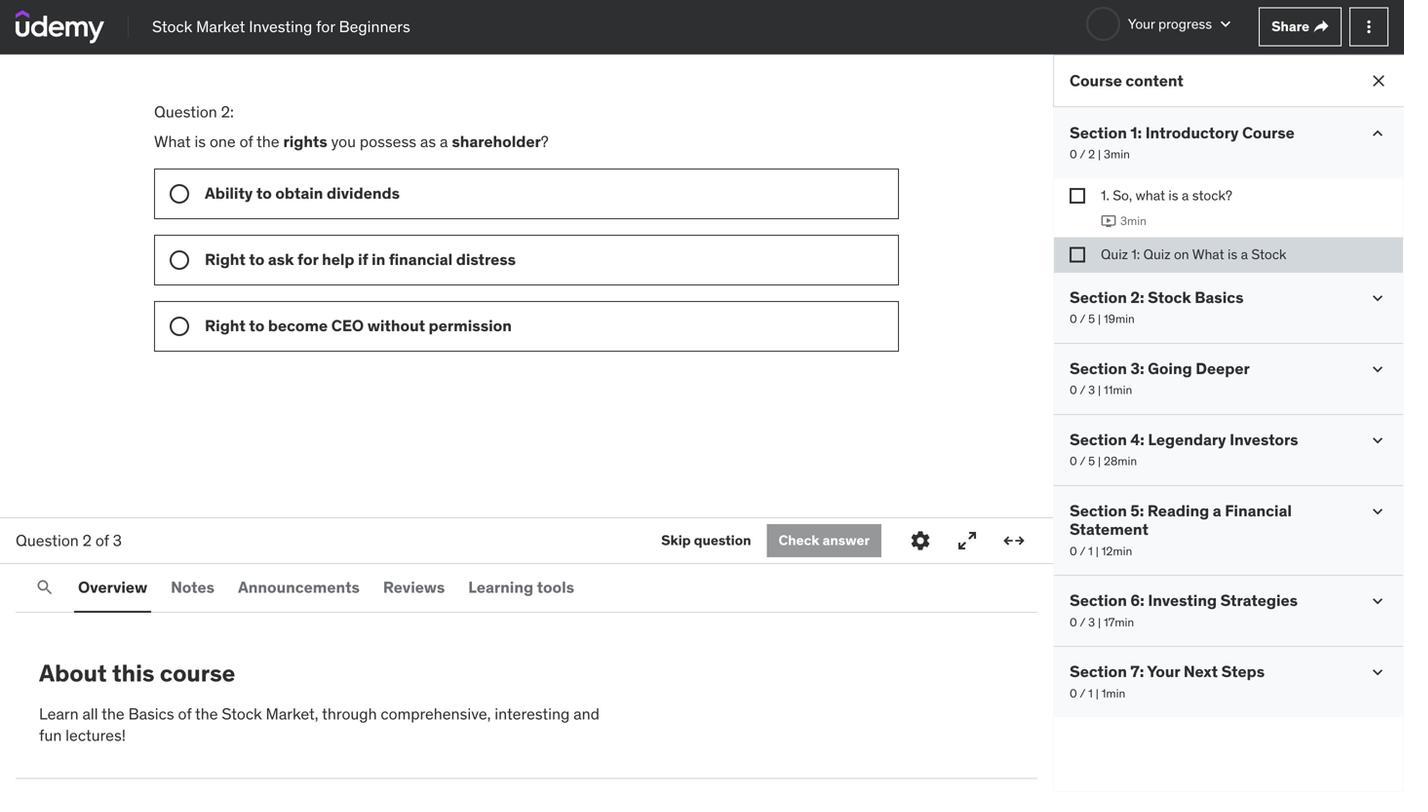 Task type: vqa. For each thing, say whether or not it's contained in the screenshot.


Task type: describe. For each thing, give the bounding box(es) containing it.
a inside section 5: reading a financial statement 0 / 1 | 12min
[[1213, 501, 1222, 521]]

small image for section 3: going deeper
[[1368, 360, 1388, 379]]

small image inside your progress dropdown button
[[1216, 14, 1236, 34]]

so,
[[1113, 187, 1132, 204]]

section 6: investing strategies button
[[1070, 591, 1298, 611]]

stock market investing for beginners link
[[152, 16, 410, 38]]

| for section 6: investing strategies
[[1098, 615, 1101, 630]]

section 7: your next steps 0 / 1 | 1min
[[1070, 662, 1265, 702]]

question for question 2: what is one of the rights you possess as a shareholder ?
[[154, 102, 217, 122]]

course inside section 1: introductory course 0 / 2 | 3min
[[1242, 123, 1295, 143]]

stock?
[[1192, 187, 1233, 204]]

legendary
[[1148, 430, 1226, 450]]

beginners
[[339, 16, 410, 36]]

2 quiz from the left
[[1144, 246, 1171, 263]]

/ for section 6: investing strategies
[[1080, 615, 1086, 630]]

market
[[196, 16, 245, 36]]

become
[[268, 316, 328, 336]]

answer
[[823, 532, 870, 550]]

section 1: introductory course button
[[1070, 123, 1295, 143]]

fun
[[39, 726, 62, 746]]

19min
[[1104, 312, 1135, 327]]

0 horizontal spatial 2
[[83, 531, 92, 551]]

| for section 3: going deeper
[[1098, 383, 1101, 398]]

your progress
[[1128, 15, 1212, 32]]

financial
[[1225, 501, 1292, 521]]

3 for section 3: going deeper
[[1089, 383, 1095, 398]]

small image for section 5: reading a financial statement
[[1368, 502, 1388, 522]]

your inside dropdown button
[[1128, 15, 1155, 32]]

1 inside section 5: reading a financial statement 0 / 1 | 12min
[[1089, 544, 1093, 559]]

1 vertical spatial 3
[[113, 531, 122, 551]]

notes
[[171, 578, 215, 598]]

| inside section 5: reading a financial statement 0 / 1 | 12min
[[1096, 544, 1099, 559]]

3:
[[1131, 359, 1145, 379]]

of inside learn all the basics of the stock market, through comprehensive, interesting and fun lectures!
[[178, 704, 192, 724]]

1: for quiz
[[1132, 246, 1140, 263]]

a right on
[[1241, 246, 1248, 263]]

group containing ability to obtain dividends
[[154, 169, 899, 352]]

section 7: your next steps button
[[1070, 662, 1265, 682]]

small image for investors
[[1368, 431, 1388, 451]]

comprehensive,
[[381, 704, 491, 724]]

lectures!
[[66, 726, 126, 746]]

0 inside section 5: reading a financial statement 0 / 1 | 12min
[[1070, 544, 1077, 559]]

7:
[[1131, 662, 1144, 682]]

11min
[[1104, 383, 1133, 398]]

next
[[1184, 662, 1218, 682]]

ability to obtain dividends
[[205, 183, 400, 203]]

3min inside section 1: introductory course 0 / 2 | 3min
[[1104, 147, 1130, 162]]

learn
[[39, 704, 79, 724]]

question for question 2 of 3
[[16, 531, 79, 551]]

6:
[[1131, 591, 1145, 611]]

stock left market
[[152, 16, 192, 36]]

investing for for
[[249, 16, 312, 36]]

section 5: reading a financial statement button
[[1070, 501, 1353, 540]]

section 5: reading a financial statement 0 / 1 | 12min
[[1070, 501, 1292, 559]]

check answer button
[[767, 525, 882, 558]]

3 for section 6: investing strategies
[[1089, 615, 1095, 630]]

your progress button
[[1086, 7, 1236, 41]]

5 for section 2: stock basics
[[1089, 312, 1095, 327]]

1 quiz from the left
[[1101, 246, 1128, 263]]

on
[[1174, 246, 1189, 263]]

section 3: going deeper button
[[1070, 359, 1250, 379]]

all
[[82, 704, 98, 724]]

small image for section 7: your next steps
[[1368, 663, 1388, 683]]

udemy image
[[16, 10, 104, 43]]

/ inside section 5: reading a financial statement 0 / 1 | 12min
[[1080, 544, 1086, 559]]

tools
[[537, 578, 574, 598]]

1: for section
[[1131, 123, 1142, 143]]

to for obtain
[[256, 183, 272, 203]]

/ for section 2: stock basics
[[1080, 312, 1086, 327]]

ability
[[205, 183, 253, 203]]

distress
[[456, 249, 516, 269]]

small image for course
[[1368, 124, 1388, 143]]

check
[[779, 532, 820, 550]]

content
[[1126, 71, 1184, 91]]

section for section 1: introductory course
[[1070, 123, 1127, 143]]

close course content sidebar image
[[1369, 71, 1389, 91]]

course content
[[1070, 71, 1184, 91]]

about
[[39, 659, 107, 689]]

ceo
[[331, 316, 364, 336]]

5 for section 4: legendary investors
[[1089, 454, 1095, 469]]

announcements
[[238, 578, 360, 598]]

is for a
[[1169, 187, 1179, 204]]

interesting
[[495, 704, 570, 724]]

strategies
[[1221, 591, 1298, 611]]

section 6: investing strategies 0 / 3 | 17min
[[1070, 591, 1298, 630]]

you
[[331, 132, 356, 152]]

of inside "question 2: what is one of the rights you possess as a shareholder ?"
[[240, 132, 253, 152]]

| inside section 7: your next steps 0 / 1 | 1min
[[1096, 686, 1099, 702]]

reading
[[1148, 501, 1210, 521]]

what
[[1136, 187, 1165, 204]]

expanded view image
[[1003, 530, 1026, 553]]

xsmall image
[[1314, 19, 1329, 35]]

investing for strategies
[[1148, 591, 1217, 611]]

1.
[[1101, 187, 1110, 204]]

progress
[[1159, 15, 1212, 32]]

17min
[[1104, 615, 1134, 630]]

notes button
[[167, 565, 219, 611]]

stock inside learn all the basics of the stock market, through comprehensive, interesting and fun lectures!
[[222, 704, 262, 724]]

one
[[210, 132, 236, 152]]

what inside sidebar element
[[1192, 246, 1225, 263]]

in
[[372, 249, 385, 269]]

steps
[[1222, 662, 1265, 682]]

section 1: introductory course 0 / 2 | 3min
[[1070, 123, 1295, 162]]

deeper
[[1196, 359, 1250, 379]]

is for one
[[195, 132, 206, 152]]

?
[[541, 132, 549, 152]]



Task type: locate. For each thing, give the bounding box(es) containing it.
share button
[[1259, 7, 1342, 46]]

3 inside the section 6: investing strategies 0 / 3 | 17min
[[1089, 615, 1095, 630]]

0 inside section 1: introductory course 0 / 2 | 3min
[[1070, 147, 1077, 162]]

2 small image from the top
[[1368, 502, 1388, 522]]

6 0 from the top
[[1070, 615, 1077, 630]]

to left become
[[249, 316, 265, 336]]

1 vertical spatial 2
[[83, 531, 92, 551]]

12min
[[1102, 544, 1133, 559]]

1 vertical spatial what
[[1192, 246, 1225, 263]]

overview
[[78, 578, 147, 598]]

3 inside section 3: going deeper 0 / 3 | 11min
[[1089, 383, 1095, 398]]

settings image
[[909, 530, 932, 553]]

0 horizontal spatial of
[[95, 531, 109, 551]]

3
[[1089, 383, 1095, 398], [113, 531, 122, 551], [1089, 615, 1095, 630]]

to ask
[[249, 249, 294, 269]]

4:
[[1131, 430, 1145, 450]]

5 0 from the top
[[1070, 544, 1077, 559]]

1 horizontal spatial quiz
[[1144, 246, 1171, 263]]

1 vertical spatial 1
[[1089, 686, 1093, 702]]

0 vertical spatial is
[[195, 132, 206, 152]]

section inside section 1: introductory course 0 / 2 | 3min
[[1070, 123, 1127, 143]]

to for become
[[249, 316, 265, 336]]

1 horizontal spatial is
[[1169, 187, 1179, 204]]

the inside "question 2: what is one of the rights you possess as a shareholder ?"
[[257, 132, 280, 152]]

through
[[322, 704, 377, 724]]

financial
[[389, 249, 453, 269]]

0 horizontal spatial investing
[[249, 16, 312, 36]]

1 horizontal spatial what
[[1192, 246, 1225, 263]]

investing right market
[[249, 16, 312, 36]]

question inside "question 2: what is one of the rights you possess as a shareholder ?"
[[154, 102, 217, 122]]

small image for section 6: investing strategies
[[1368, 592, 1388, 612]]

/ for section 3: going deeper
[[1080, 383, 1086, 398]]

2:
[[221, 102, 234, 122], [1131, 288, 1145, 308]]

2 down the course content
[[1089, 147, 1095, 162]]

3 section from the top
[[1070, 359, 1127, 379]]

announcements button
[[234, 565, 364, 611]]

skip
[[661, 532, 691, 550]]

basics down quiz 1: quiz on what is a stock
[[1195, 288, 1244, 308]]

1 small image from the top
[[1368, 360, 1388, 379]]

2 horizontal spatial is
[[1228, 246, 1238, 263]]

/ down the course content
[[1080, 147, 1086, 162]]

of down "course"
[[178, 704, 192, 724]]

right left to ask
[[205, 249, 246, 269]]

0 for section 1: introductory course
[[1070, 147, 1077, 162]]

1 0 from the top
[[1070, 147, 1077, 162]]

0 vertical spatial 1:
[[1131, 123, 1142, 143]]

right for right to ask for help if in financial distress
[[205, 249, 246, 269]]

right for right to become ceo without permission
[[205, 316, 246, 336]]

0 for section 2: stock basics
[[1070, 312, 1077, 327]]

| for section 2: stock basics
[[1098, 312, 1101, 327]]

0 vertical spatial basics
[[1195, 288, 1244, 308]]

2 0 from the top
[[1070, 312, 1077, 327]]

0 horizontal spatial course
[[1070, 71, 1122, 91]]

0 vertical spatial of
[[240, 132, 253, 152]]

possess
[[360, 132, 416, 152]]

skip question
[[661, 532, 751, 550]]

1 right from the top
[[205, 249, 246, 269]]

| inside section 4: legendary investors 0 / 5 | 28min
[[1098, 454, 1101, 469]]

stock left market,
[[222, 704, 262, 724]]

0 horizontal spatial 2:
[[221, 102, 234, 122]]

obtain
[[275, 183, 323, 203]]

0 vertical spatial your
[[1128, 15, 1155, 32]]

0 vertical spatial 2:
[[221, 102, 234, 122]]

is right what
[[1169, 187, 1179, 204]]

1 horizontal spatial investing
[[1148, 591, 1217, 611]]

dividends
[[327, 183, 400, 203]]

0 for section 4: legendary investors
[[1070, 454, 1077, 469]]

2 right from the top
[[205, 316, 246, 336]]

/ down statement
[[1080, 544, 1086, 559]]

quiz
[[1101, 246, 1128, 263], [1144, 246, 1171, 263]]

of right one in the top left of the page
[[240, 132, 253, 152]]

section for section 3: going deeper
[[1070, 359, 1127, 379]]

right to ask for help if in financial distress
[[205, 249, 516, 269]]

0 vertical spatial what
[[154, 132, 191, 152]]

1min
[[1102, 686, 1126, 702]]

3min up so,
[[1104, 147, 1130, 162]]

basics for the
[[128, 704, 174, 724]]

/ inside section 4: legendary investors 0 / 5 | 28min
[[1080, 454, 1086, 469]]

6 section from the top
[[1070, 591, 1127, 611]]

stock down on
[[1148, 288, 1191, 308]]

2
[[1089, 147, 1095, 162], [83, 531, 92, 551]]

the down "course"
[[195, 704, 218, 724]]

1 horizontal spatial basics
[[1195, 288, 1244, 308]]

basics inside learn all the basics of the stock market, through comprehensive, interesting and fun lectures!
[[128, 704, 174, 724]]

0 down the course content
[[1070, 147, 1077, 162]]

course
[[160, 659, 235, 689]]

section inside section 4: legendary investors 0 / 5 | 28min
[[1070, 430, 1127, 450]]

if
[[358, 249, 368, 269]]

/ left 19min
[[1080, 312, 1086, 327]]

1 left 12min
[[1089, 544, 1093, 559]]

without
[[367, 316, 425, 336]]

2: inside "question 2: what is one of the rights you possess as a shareholder ?"
[[221, 102, 234, 122]]

5 inside section 4: legendary investors 0 / 5 | 28min
[[1089, 454, 1095, 469]]

your inside section 7: your next steps 0 / 1 | 1min
[[1147, 662, 1180, 682]]

section 4: legendary investors button
[[1070, 430, 1299, 450]]

to left obtain
[[256, 183, 272, 203]]

xsmall image left the 1.
[[1070, 188, 1085, 204]]

4 0 from the top
[[1070, 454, 1077, 469]]

| up the 1.
[[1098, 147, 1101, 162]]

learning
[[468, 578, 533, 598]]

course left content
[[1070, 71, 1122, 91]]

5:
[[1131, 501, 1144, 521]]

and
[[574, 704, 600, 724]]

0 vertical spatial xsmall image
[[1070, 188, 1085, 204]]

0 vertical spatial for
[[316, 16, 335, 36]]

right left become
[[205, 316, 246, 336]]

5 left 19min
[[1089, 312, 1095, 327]]

2 / from the top
[[1080, 312, 1086, 327]]

small image for basics
[[1368, 289, 1388, 308]]

reviews
[[383, 578, 445, 598]]

1 / from the top
[[1080, 147, 1086, 162]]

0 left '17min'
[[1070, 615, 1077, 630]]

overview button
[[74, 565, 151, 611]]

1 horizontal spatial the
[[195, 704, 218, 724]]

1 vertical spatial course
[[1242, 123, 1295, 143]]

sidebar element
[[1053, 55, 1404, 793]]

2: for question
[[221, 102, 234, 122]]

/
[[1080, 147, 1086, 162], [1080, 312, 1086, 327], [1080, 383, 1086, 398], [1080, 454, 1086, 469], [1080, 544, 1086, 559], [1080, 615, 1086, 630], [1080, 686, 1086, 702]]

0 vertical spatial 3min
[[1104, 147, 1130, 162]]

1 vertical spatial 3min
[[1121, 214, 1147, 229]]

what
[[154, 132, 191, 152], [1192, 246, 1225, 263]]

1 vertical spatial for
[[297, 249, 318, 269]]

section 4: legendary investors 0 / 5 | 28min
[[1070, 430, 1299, 469]]

| left 19min
[[1098, 312, 1101, 327]]

for
[[316, 16, 335, 36], [297, 249, 318, 269]]

for left help
[[297, 249, 318, 269]]

is right on
[[1228, 246, 1238, 263]]

check answer
[[779, 532, 870, 550]]

0 left 11min
[[1070, 383, 1077, 398]]

about this course
[[39, 659, 235, 689]]

section inside section 5: reading a financial statement 0 / 1 | 12min
[[1070, 501, 1127, 521]]

1 1 from the top
[[1089, 544, 1093, 559]]

section inside the section 2: stock basics 0 / 5 | 19min
[[1070, 288, 1127, 308]]

stock market investing for beginners
[[152, 16, 410, 36]]

1 5 from the top
[[1089, 312, 1095, 327]]

4 / from the top
[[1080, 454, 1086, 469]]

market,
[[266, 704, 319, 724]]

stock right on
[[1252, 246, 1287, 263]]

your left progress
[[1128, 15, 1155, 32]]

is left one in the top left of the page
[[195, 132, 206, 152]]

0 inside section 4: legendary investors 0 / 5 | 28min
[[1070, 454, 1077, 469]]

0 vertical spatial question
[[154, 102, 217, 122]]

3 0 from the top
[[1070, 383, 1077, 398]]

7 / from the top
[[1080, 686, 1086, 702]]

0 inside the section 6: investing strategies 0 / 3 | 17min
[[1070, 615, 1077, 630]]

question 2: what is one of the rights you possess as a shareholder ?
[[154, 102, 552, 152]]

section left 5:
[[1070, 501, 1127, 521]]

2 up overview
[[83, 531, 92, 551]]

0 down statement
[[1070, 544, 1077, 559]]

0 vertical spatial 2
[[1089, 147, 1095, 162]]

/ left 1min
[[1080, 686, 1086, 702]]

1 left 1min
[[1089, 686, 1093, 702]]

| left '17min'
[[1098, 615, 1101, 630]]

for left beginners
[[316, 16, 335, 36]]

0 vertical spatial 3
[[1089, 383, 1095, 398]]

28min
[[1104, 454, 1137, 469]]

1. so, what is a stock?
[[1101, 187, 1233, 204]]

learn all the basics of the stock market, through comprehensive, interesting and fun lectures!
[[39, 704, 600, 746]]

0 horizontal spatial what
[[154, 132, 191, 152]]

2: for section
[[1131, 288, 1145, 308]]

1 section from the top
[[1070, 123, 1127, 143]]

stock
[[152, 16, 192, 36], [1252, 246, 1287, 263], [1148, 288, 1191, 308], [222, 704, 262, 724]]

introductory
[[1146, 123, 1239, 143]]

section up 28min
[[1070, 430, 1127, 450]]

| for section 4: legendary investors
[[1098, 454, 1101, 469]]

share
[[1272, 18, 1310, 35]]

section up 1min
[[1070, 662, 1127, 682]]

what right on
[[1192, 246, 1225, 263]]

investors
[[1230, 430, 1299, 450]]

section 2: stock basics button
[[1070, 288, 1244, 308]]

fullscreen image
[[956, 530, 979, 553]]

2: up 19min
[[1131, 288, 1145, 308]]

basics inside the section 2: stock basics 0 / 5 | 19min
[[1195, 288, 1244, 308]]

2: up one in the top left of the page
[[221, 102, 234, 122]]

1 vertical spatial 1:
[[1132, 246, 1140, 263]]

| inside the section 2: stock basics 0 / 5 | 19min
[[1098, 312, 1101, 327]]

7 0 from the top
[[1070, 686, 1077, 702]]

0 horizontal spatial basics
[[128, 704, 174, 724]]

3 / from the top
[[1080, 383, 1086, 398]]

| left 1min
[[1096, 686, 1099, 702]]

0 vertical spatial 1
[[1089, 544, 1093, 559]]

1 vertical spatial xsmall image
[[1070, 247, 1085, 263]]

1: inside section 1: introductory course 0 / 2 | 3min
[[1131, 123, 1142, 143]]

a right as
[[440, 132, 448, 152]]

3 left '17min'
[[1089, 615, 1095, 630]]

section 3: going deeper 0 / 3 | 11min
[[1070, 359, 1250, 398]]

is inside "question 2: what is one of the rights you possess as a shareholder ?"
[[195, 132, 206, 152]]

small image
[[1216, 14, 1236, 34], [1368, 124, 1388, 143], [1368, 289, 1388, 308], [1368, 431, 1388, 451]]

0 inside section 3: going deeper 0 / 3 | 11min
[[1070, 383, 1077, 398]]

0 vertical spatial course
[[1070, 71, 1122, 91]]

xsmall image
[[1070, 188, 1085, 204], [1070, 247, 1085, 263]]

section 2: stock basics 0 / 5 | 19min
[[1070, 288, 1244, 327]]

shareholder
[[452, 132, 541, 152]]

a left stock?
[[1182, 187, 1189, 204]]

4 section from the top
[[1070, 430, 1127, 450]]

1 xsmall image from the top
[[1070, 188, 1085, 204]]

1 vertical spatial basics
[[128, 704, 174, 724]]

reviews button
[[379, 565, 449, 611]]

quiz down play so, what is a stock? icon
[[1101, 246, 1128, 263]]

1 vertical spatial 5
[[1089, 454, 1095, 469]]

1 inside section 7: your next steps 0 / 1 | 1min
[[1089, 686, 1093, 702]]

/ for section 1: introductory course
[[1080, 147, 1086, 162]]

help
[[322, 249, 355, 269]]

1 horizontal spatial course
[[1242, 123, 1295, 143]]

0
[[1070, 147, 1077, 162], [1070, 312, 1077, 327], [1070, 383, 1077, 398], [1070, 454, 1077, 469], [1070, 544, 1077, 559], [1070, 615, 1077, 630], [1070, 686, 1077, 702]]

permission
[[429, 316, 512, 336]]

1 horizontal spatial question
[[154, 102, 217, 122]]

question 2 of 3
[[16, 531, 122, 551]]

0 for section 3: going deeper
[[1070, 383, 1077, 398]]

rights
[[283, 132, 327, 152]]

section down the course content
[[1070, 123, 1127, 143]]

quiz 1: quiz on what is a stock
[[1101, 246, 1287, 263]]

1 vertical spatial to
[[249, 316, 265, 336]]

0 horizontal spatial question
[[16, 531, 79, 551]]

0 vertical spatial to
[[256, 183, 272, 203]]

0 vertical spatial 5
[[1089, 312, 1095, 327]]

3min
[[1104, 147, 1130, 162], [1121, 214, 1147, 229]]

/ inside the section 6: investing strategies 0 / 3 | 17min
[[1080, 615, 1086, 630]]

1: down the course content
[[1131, 123, 1142, 143]]

play so, what is a stock? image
[[1101, 214, 1117, 229]]

/ inside section 1: introductory course 0 / 2 | 3min
[[1080, 147, 1086, 162]]

/ inside section 3: going deeper 0 / 3 | 11min
[[1080, 383, 1086, 398]]

/ left 11min
[[1080, 383, 1086, 398]]

as
[[420, 132, 436, 152]]

0 horizontal spatial is
[[195, 132, 206, 152]]

what inside "question 2: what is one of the rights you possess as a shareholder ?"
[[154, 132, 191, 152]]

2 1 from the top
[[1089, 686, 1093, 702]]

2 horizontal spatial the
[[257, 132, 280, 152]]

| inside the section 6: investing strategies 0 / 3 | 17min
[[1098, 615, 1101, 630]]

a right reading
[[1213, 501, 1222, 521]]

section inside section 7: your next steps 0 / 1 | 1min
[[1070, 662, 1127, 682]]

0 inside the section 2: stock basics 0 / 5 | 19min
[[1070, 312, 1077, 327]]

section up 19min
[[1070, 288, 1127, 308]]

search image
[[35, 578, 55, 598]]

section for section 6: investing strategies
[[1070, 591, 1127, 611]]

group
[[154, 169, 899, 352]]

3 small image from the top
[[1368, 592, 1388, 612]]

actions image
[[1360, 17, 1379, 37]]

1 vertical spatial question
[[16, 531, 79, 551]]

2 horizontal spatial of
[[240, 132, 253, 152]]

|
[[1098, 147, 1101, 162], [1098, 312, 1101, 327], [1098, 383, 1101, 398], [1098, 454, 1101, 469], [1096, 544, 1099, 559], [1098, 615, 1101, 630], [1096, 686, 1099, 702]]

2 section from the top
[[1070, 288, 1127, 308]]

1 vertical spatial right
[[205, 316, 246, 336]]

section inside section 3: going deeper 0 / 3 | 11min
[[1070, 359, 1127, 379]]

the left rights
[[257, 132, 280, 152]]

right to become ceo without permission
[[205, 316, 512, 336]]

0 left 1min
[[1070, 686, 1077, 702]]

/ inside section 7: your next steps 0 / 1 | 1min
[[1080, 686, 1086, 702]]

of up overview
[[95, 531, 109, 551]]

/ left 28min
[[1080, 454, 1086, 469]]

section up '17min'
[[1070, 591, 1127, 611]]

/ inside the section 2: stock basics 0 / 5 | 19min
[[1080, 312, 1086, 327]]

1 horizontal spatial 2:
[[1131, 288, 1145, 308]]

statement
[[1070, 520, 1149, 540]]

0 vertical spatial investing
[[249, 16, 312, 36]]

section for section 4: legendary investors
[[1070, 430, 1127, 450]]

0 vertical spatial right
[[205, 249, 246, 269]]

basics down the "about this course"
[[128, 704, 174, 724]]

quiz left on
[[1144, 246, 1171, 263]]

2 vertical spatial is
[[1228, 246, 1238, 263]]

2 inside section 1: introductory course 0 / 2 | 3min
[[1089, 147, 1095, 162]]

small image
[[1368, 360, 1388, 379], [1368, 502, 1388, 522], [1368, 592, 1388, 612], [1368, 663, 1388, 683]]

question up one in the top left of the page
[[154, 102, 217, 122]]

1 vertical spatial your
[[1147, 662, 1180, 682]]

the right all
[[102, 704, 125, 724]]

0 left 28min
[[1070, 454, 1077, 469]]

1 vertical spatial of
[[95, 531, 109, 551]]

| left 28min
[[1098, 454, 1101, 469]]

learning tools
[[468, 578, 574, 598]]

4 small image from the top
[[1368, 663, 1388, 683]]

| left 11min
[[1098, 383, 1101, 398]]

2 vertical spatial 3
[[1089, 615, 1095, 630]]

1 vertical spatial is
[[1169, 187, 1179, 204]]

this
[[112, 659, 155, 689]]

1 vertical spatial investing
[[1148, 591, 1217, 611]]

5 / from the top
[[1080, 544, 1086, 559]]

7 section from the top
[[1070, 662, 1127, 682]]

1 vertical spatial 2:
[[1131, 288, 1145, 308]]

investing right '6:'
[[1148, 591, 1217, 611]]

basics for stock
[[1195, 288, 1244, 308]]

stock inside the section 2: stock basics 0 / 5 | 19min
[[1148, 288, 1191, 308]]

what left one in the top left of the page
[[154, 132, 191, 152]]

5 left 28min
[[1089, 454, 1095, 469]]

section for section 7: your next steps
[[1070, 662, 1127, 682]]

1: left on
[[1132, 246, 1140, 263]]

section up 11min
[[1070, 359, 1127, 379]]

0 horizontal spatial quiz
[[1101, 246, 1128, 263]]

0 for section 6: investing strategies
[[1070, 615, 1077, 630]]

/ left '17min'
[[1080, 615, 1086, 630]]

your right 7:
[[1147, 662, 1180, 682]]

section for section 5: reading a financial statement
[[1070, 501, 1127, 521]]

| inside section 1: introductory course 0 / 2 | 3min
[[1098, 147, 1101, 162]]

6 / from the top
[[1080, 615, 1086, 630]]

investing inside the section 6: investing strategies 0 / 3 | 17min
[[1148, 591, 1217, 611]]

5 section from the top
[[1070, 501, 1127, 521]]

| left 12min
[[1096, 544, 1099, 559]]

course right introductory at the right
[[1242, 123, 1295, 143]]

1 horizontal spatial of
[[178, 704, 192, 724]]

2: inside the section 2: stock basics 0 / 5 | 19min
[[1131, 288, 1145, 308]]

0 horizontal spatial the
[[102, 704, 125, 724]]

is
[[195, 132, 206, 152], [1169, 187, 1179, 204], [1228, 246, 1238, 263]]

5
[[1089, 312, 1095, 327], [1089, 454, 1095, 469]]

3min right play so, what is a stock? icon
[[1121, 214, 1147, 229]]

1 horizontal spatial 2
[[1089, 147, 1095, 162]]

question
[[694, 532, 751, 550]]

section inside the section 6: investing strategies 0 / 3 | 17min
[[1070, 591, 1127, 611]]

| inside section 3: going deeper 0 / 3 | 11min
[[1098, 383, 1101, 398]]

3 up overview
[[113, 531, 122, 551]]

/ for section 4: legendary investors
[[1080, 454, 1086, 469]]

of
[[240, 132, 253, 152], [95, 531, 109, 551], [178, 704, 192, 724]]

xsmall image up section 2: stock basics dropdown button
[[1070, 247, 1085, 263]]

question up search image
[[16, 531, 79, 551]]

2 xsmall image from the top
[[1070, 247, 1085, 263]]

0 left 19min
[[1070, 312, 1077, 327]]

2 5 from the top
[[1089, 454, 1095, 469]]

2 vertical spatial of
[[178, 704, 192, 724]]

5 inside the section 2: stock basics 0 / 5 | 19min
[[1089, 312, 1095, 327]]

3 left 11min
[[1089, 383, 1095, 398]]

section for section 2: stock basics
[[1070, 288, 1127, 308]]

0 inside section 7: your next steps 0 / 1 | 1min
[[1070, 686, 1077, 702]]

a inside "question 2: what is one of the rights you possess as a shareholder ?"
[[440, 132, 448, 152]]

| for section 1: introductory course
[[1098, 147, 1101, 162]]



